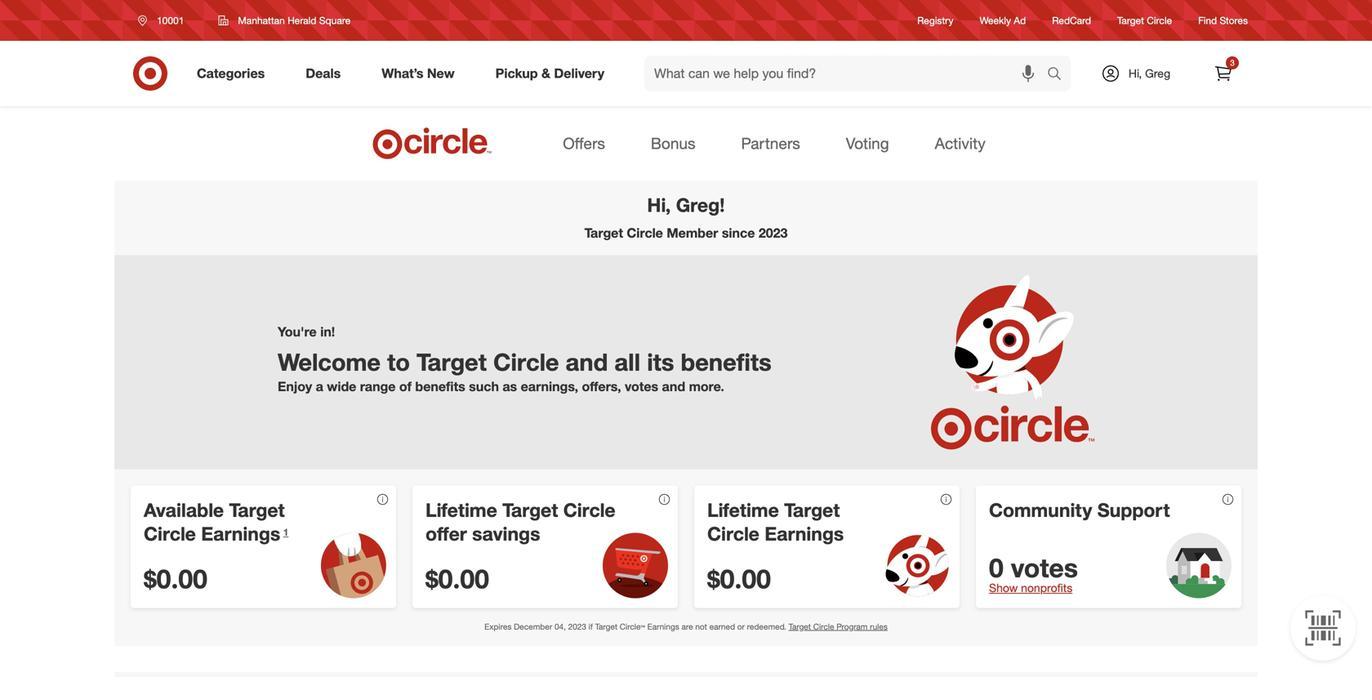 Task type: locate. For each thing, give the bounding box(es) containing it.
herald
[[288, 14, 317, 27]]

categories
[[197, 65, 265, 81]]

1 horizontal spatial benefits
[[681, 348, 772, 377]]

manhattan
[[238, 14, 285, 27]]

circle inside you're in! welcome to target circle and all its benefits enjoy a wide range of benefits such as earnings, offers, votes and more.
[[494, 348, 559, 377]]

available target
[[144, 499, 285, 522]]

community
[[990, 499, 1093, 522]]

1 vertical spatial 2023
[[568, 622, 587, 632]]

are
[[682, 622, 693, 632]]

since
[[722, 225, 755, 241]]

hi, for hi, greg!
[[647, 194, 671, 217]]

enjoy
[[278, 379, 312, 395]]

0 vertical spatial and
[[566, 348, 608, 377]]

0
[[990, 552, 1004, 584]]

1 horizontal spatial hi,
[[1129, 66, 1142, 80]]

0 vertical spatial hi,
[[1129, 66, 1142, 80]]

$0.00 down available target circle earnings 1
[[144, 563, 207, 595]]

votes right 0
[[1011, 552, 1079, 584]]

all
[[615, 348, 641, 377]]

hi, greg
[[1129, 66, 1171, 80]]

deals link
[[292, 56, 361, 92]]

its
[[647, 348, 675, 377]]

1 horizontal spatial $0.00
[[426, 563, 489, 595]]

activity link
[[929, 129, 993, 158]]

1 vertical spatial and
[[662, 379, 686, 395]]

1 horizontal spatial circle earnings
[[708, 523, 844, 545]]

0 horizontal spatial 2023
[[568, 622, 587, 632]]

lifetime target circle earnings
[[708, 499, 844, 545]]

2023
[[759, 225, 788, 241], [568, 622, 587, 632]]

offer savings
[[426, 523, 541, 545]]

circle left program
[[814, 622, 835, 632]]

member
[[667, 225, 719, 241]]

votes inside you're in! welcome to target circle and all its benefits enjoy a wide range of benefits such as earnings, offers, votes and more.
[[625, 379, 659, 395]]

circle earnings
[[144, 523, 281, 545], [708, 523, 844, 545]]

circle earnings down available target
[[144, 523, 281, 545]]

votes down all
[[625, 379, 659, 395]]

circle earnings down lifetime target
[[708, 523, 844, 545]]

10001
[[157, 14, 184, 27]]

$0.00 for lifetime target circle earnings
[[708, 563, 771, 595]]

offers link
[[557, 129, 612, 158]]

hi, up target circle member since 2023 on the top of page
[[647, 194, 671, 217]]

december
[[514, 622, 553, 632]]

circle™
[[620, 622, 645, 632]]

and
[[566, 348, 608, 377], [662, 379, 686, 395]]

redeemed.
[[747, 622, 787, 632]]

benefits up more.
[[681, 348, 772, 377]]

circle earnings for lifetime target
[[708, 523, 844, 545]]

circle left member
[[627, 225, 663, 241]]

square
[[319, 14, 351, 27]]

0 horizontal spatial circle earnings
[[144, 523, 281, 545]]

greg
[[1146, 66, 1171, 80]]

3 $0.00 from the left
[[708, 563, 771, 595]]

3 link
[[1206, 56, 1242, 92]]

$0.00
[[144, 563, 207, 595], [426, 563, 489, 595], [708, 563, 771, 595]]

activity
[[935, 134, 986, 153]]

pickup
[[496, 65, 538, 81]]

more.
[[689, 379, 725, 395]]

partners link
[[735, 129, 807, 158]]

1 vertical spatial hi,
[[647, 194, 671, 217]]

0 votes show nonprofits
[[990, 552, 1079, 595]]

1 vertical spatial votes
[[1011, 552, 1079, 584]]

bonus
[[651, 134, 696, 153]]

hi,
[[1129, 66, 1142, 80], [647, 194, 671, 217]]

and up offers,
[[566, 348, 608, 377]]

earnings
[[648, 622, 680, 632]]

1
[[283, 526, 289, 539]]

categories link
[[183, 56, 285, 92]]

$0.00 up the or
[[708, 563, 771, 595]]

as
[[503, 379, 517, 395]]

target circle link
[[1118, 13, 1173, 27]]

1 vertical spatial benefits
[[415, 379, 466, 395]]

circle up as
[[494, 348, 559, 377]]

circle
[[1147, 14, 1173, 26], [627, 225, 663, 241], [494, 348, 559, 377], [814, 622, 835, 632]]

What can we help you find? suggestions appear below search field
[[645, 56, 1052, 92]]

0 horizontal spatial $0.00
[[144, 563, 207, 595]]

1 horizontal spatial votes
[[1011, 552, 1079, 584]]

and down its
[[662, 379, 686, 395]]

show
[[990, 581, 1018, 595]]

votes
[[625, 379, 659, 395], [1011, 552, 1079, 584]]

a
[[316, 379, 323, 395]]

what's new
[[382, 65, 455, 81]]

2 circle earnings from the left
[[708, 523, 844, 545]]

2023 right since
[[759, 225, 788, 241]]

2 horizontal spatial $0.00
[[708, 563, 771, 595]]

2 $0.00 from the left
[[426, 563, 489, 595]]

target circle
[[1118, 14, 1173, 26]]

find stores
[[1199, 14, 1249, 26]]

0 horizontal spatial votes
[[625, 379, 659, 395]]

offers
[[563, 134, 605, 153]]

weekly
[[980, 14, 1012, 26]]

benefits
[[681, 348, 772, 377], [415, 379, 466, 395]]

target circle program rules link
[[789, 622, 888, 632]]

0 vertical spatial votes
[[625, 379, 659, 395]]

earned
[[710, 622, 735, 632]]

target circle logo image
[[370, 126, 495, 161]]

0 horizontal spatial hi,
[[647, 194, 671, 217]]

1 horizontal spatial 2023
[[759, 225, 788, 241]]

target
[[1118, 14, 1145, 26], [585, 225, 623, 241], [417, 348, 487, 377], [595, 622, 618, 632], [789, 622, 811, 632]]

show nonprofits link
[[990, 581, 1073, 595]]

$0.00 down offer savings
[[426, 563, 489, 595]]

hi, greg!
[[647, 194, 725, 217]]

circle earnings inside available target circle earnings 1
[[144, 523, 281, 545]]

1 $0.00 from the left
[[144, 563, 207, 595]]

hi, left 'greg'
[[1129, 66, 1142, 80]]

benefits right of
[[415, 379, 466, 395]]

1 circle earnings from the left
[[144, 523, 281, 545]]

stores
[[1220, 14, 1249, 26]]

what's new link
[[368, 56, 475, 92]]

program
[[837, 622, 868, 632]]

available target circle earnings 1
[[144, 499, 289, 545]]

2023 left if
[[568, 622, 587, 632]]

0 horizontal spatial benefits
[[415, 379, 466, 395]]

registry link
[[918, 13, 954, 27]]

delivery
[[554, 65, 605, 81]]

you're in! welcome to target circle and all its benefits enjoy a wide range of benefits such as earnings, offers, votes and more.
[[278, 324, 772, 395]]



Task type: describe. For each thing, give the bounding box(es) containing it.
what's
[[382, 65, 424, 81]]

voting link
[[840, 129, 896, 158]]

of
[[399, 379, 412, 395]]

you're
[[278, 324, 317, 340]]

0 horizontal spatial and
[[566, 348, 608, 377]]

bonus link
[[645, 129, 702, 158]]

ad
[[1014, 14, 1026, 26]]

0 vertical spatial 2023
[[759, 225, 788, 241]]

offers,
[[582, 379, 621, 395]]

support
[[1098, 499, 1171, 522]]

community support
[[990, 499, 1171, 522]]

lifetime target
[[708, 499, 840, 522]]

expires
[[485, 622, 512, 632]]

not
[[696, 622, 707, 632]]

such
[[469, 379, 499, 395]]

or
[[738, 622, 745, 632]]

in!
[[320, 324, 335, 340]]

wide
[[327, 379, 356, 395]]

new
[[427, 65, 455, 81]]

if
[[589, 622, 593, 632]]

hi, for hi, greg
[[1129, 66, 1142, 80]]

redcard link
[[1053, 13, 1092, 27]]

rules
[[870, 622, 888, 632]]

1 horizontal spatial and
[[662, 379, 686, 395]]

expires december 04, 2023 if target circle™ earnings are not earned or redeemed. target circle program rules
[[485, 622, 888, 632]]

manhattan herald square button
[[208, 6, 361, 35]]

welcome
[[278, 348, 381, 377]]

range
[[360, 379, 396, 395]]

search button
[[1040, 56, 1079, 95]]

manhattan herald square
[[238, 14, 351, 27]]

weekly ad link
[[980, 13, 1026, 27]]

find
[[1199, 14, 1218, 26]]

&
[[542, 65, 551, 81]]

pickup & delivery
[[496, 65, 605, 81]]

target circle member since 2023
[[585, 225, 788, 241]]

circle earnings for available target
[[144, 523, 281, 545]]

partners
[[742, 134, 801, 153]]

target inside you're in! welcome to target circle and all its benefits enjoy a wide range of benefits such as earnings, offers, votes and more.
[[417, 348, 487, 377]]

$0.00 for lifetime target circle offer savings
[[426, 563, 489, 595]]

lifetime target circle
[[426, 499, 616, 522]]

circle left find
[[1147, 14, 1173, 26]]

lifetime target circle offer savings
[[426, 499, 616, 545]]

1 link
[[283, 526, 289, 539]]

nonprofits
[[1022, 581, 1073, 595]]

find stores link
[[1199, 13, 1249, 27]]

pickup & delivery link
[[482, 56, 625, 92]]

04,
[[555, 622, 566, 632]]

earnings,
[[521, 379, 579, 395]]

search
[[1040, 67, 1079, 83]]

10001 button
[[127, 6, 201, 35]]

votes inside 0 votes show nonprofits
[[1011, 552, 1079, 584]]

deals
[[306, 65, 341, 81]]

weekly ad
[[980, 14, 1026, 26]]

3
[[1231, 58, 1235, 68]]

voting
[[846, 134, 890, 153]]

0 vertical spatial benefits
[[681, 348, 772, 377]]

redcard
[[1053, 14, 1092, 26]]

greg!
[[676, 194, 725, 217]]

to
[[387, 348, 410, 377]]



Task type: vqa. For each thing, say whether or not it's contained in the screenshot.
Hi, John
no



